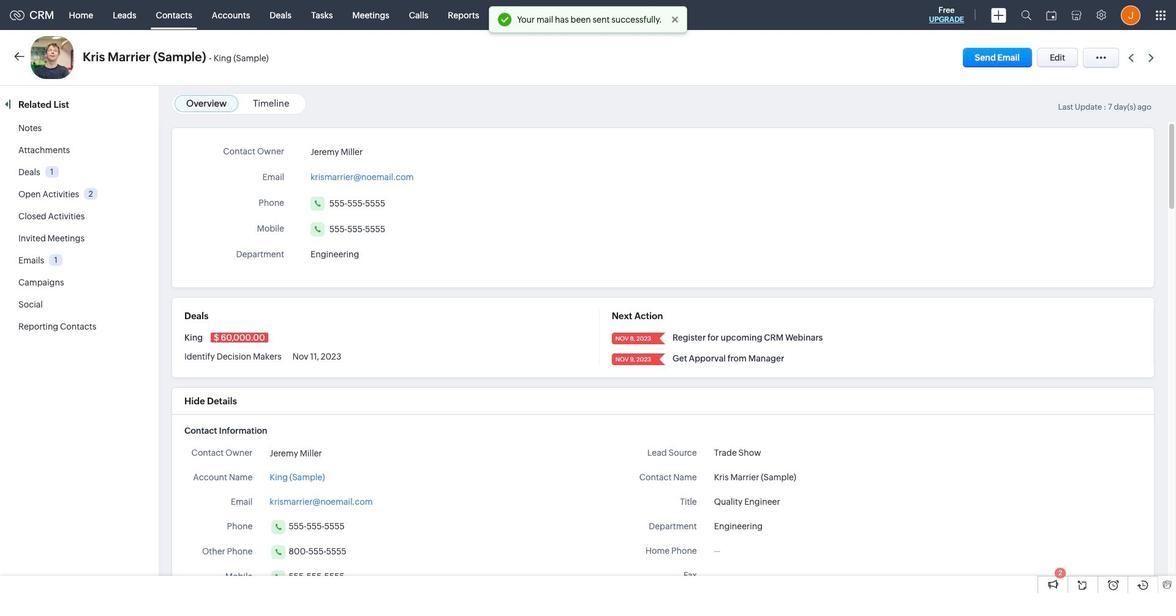 Task type: vqa. For each thing, say whether or not it's contained in the screenshot.
Create Menu Image
yes



Task type: describe. For each thing, give the bounding box(es) containing it.
profile image
[[1122, 5, 1141, 25]]

calendar image
[[1047, 10, 1057, 20]]

profile element
[[1114, 0, 1149, 30]]

logo image
[[10, 10, 25, 20]]

create menu image
[[992, 8, 1007, 22]]



Task type: locate. For each thing, give the bounding box(es) containing it.
search image
[[1022, 10, 1032, 20]]

search element
[[1014, 0, 1039, 30]]

create menu element
[[984, 0, 1014, 30]]

previous record image
[[1129, 54, 1134, 62]]

next record image
[[1149, 54, 1157, 62]]



